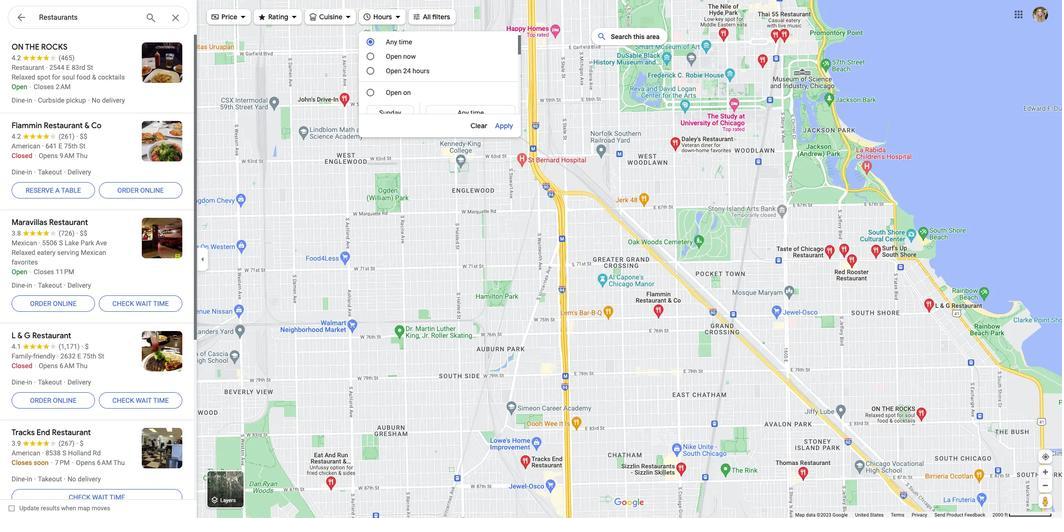Task type: locate. For each thing, give the bounding box(es) containing it.
0 vertical spatial open
[[386, 53, 402, 60]]

dialog inside google maps element
[[359, 35, 521, 354]]

1 vertical spatial online
[[53, 300, 77, 308]]

1 vertical spatial check wait time link
[[99, 389, 182, 412]]

clear button
[[470, 120, 495, 132]]

0 vertical spatial any
[[386, 38, 397, 46]]

hours
[[413, 67, 430, 75]]

0 vertical spatial check
[[112, 300, 134, 308]]

open left '24'
[[386, 67, 402, 75]]

google
[[832, 513, 848, 518]]

Restaurants field
[[8, 6, 189, 29]]

search
[[611, 33, 632, 41]]

a
[[55, 187, 60, 194]]

time inside radio
[[471, 109, 484, 117]]

1 vertical spatial check wait time
[[112, 397, 169, 405]]

open left now
[[386, 53, 402, 60]]

menu containing any time
[[359, 35, 521, 354]]

any time up clear
[[458, 109, 484, 117]]

any inside radio
[[458, 109, 469, 117]]

 all filters
[[412, 11, 450, 22]]

check for order online link associated with check wait time link to the middle
[[112, 397, 134, 405]]

menu
[[359, 35, 521, 354]]

send product feedback button
[[934, 512, 985, 518]]

wait for check wait time link to the top
[[136, 300, 152, 308]]

open
[[386, 53, 402, 60], [386, 67, 402, 75], [386, 89, 402, 96]]

1 vertical spatial any time
[[458, 109, 484, 117]]

order online link
[[99, 179, 182, 202], [12, 292, 95, 315], [12, 389, 95, 412]]

cuisine button
[[305, 6, 356, 27]]

2 vertical spatial order online
[[30, 397, 77, 405]]

0 vertical spatial any time
[[386, 38, 412, 46]]

send
[[934, 513, 945, 518]]

open for open now
[[386, 53, 402, 60]]

2 vertical spatial wait
[[92, 494, 108, 502]]

apply button
[[495, 120, 513, 132]]

wait
[[136, 300, 152, 308], [136, 397, 152, 405], [92, 494, 108, 502]]


[[258, 11, 266, 22]]

1 vertical spatial order online link
[[12, 292, 95, 315]]

product
[[946, 513, 963, 518]]

1 vertical spatial wait
[[136, 397, 152, 405]]

now
[[403, 53, 416, 60]]

any time up open now
[[386, 38, 412, 46]]

map
[[795, 513, 805, 518]]

check wait time link
[[99, 292, 182, 315], [99, 389, 182, 412], [12, 486, 182, 509]]

none field inside restaurants field
[[39, 12, 137, 23]]

None field
[[39, 12, 137, 23]]

map
[[78, 505, 90, 512]]

dialog
[[359, 35, 521, 354]]

footer containing map data ©2023 google
[[795, 512, 992, 518]]

reserve
[[26, 187, 54, 194]]

order online link for check wait time link to the middle
[[12, 389, 95, 412]]

dialog containing clear
[[359, 35, 521, 354]]

this
[[633, 33, 645, 41]]

0 vertical spatial check wait time link
[[99, 292, 182, 315]]

zoom out image
[[1042, 482, 1049, 490]]

order
[[117, 187, 139, 194], [30, 300, 51, 308], [30, 397, 51, 405]]

2000 ft
[[992, 513, 1008, 518]]

terms button
[[891, 512, 904, 518]]

privacy
[[912, 513, 927, 518]]

order online for check wait time link to the top
[[30, 300, 77, 308]]

any
[[386, 38, 397, 46], [458, 109, 469, 117]]

2 vertical spatial order
[[30, 397, 51, 405]]

2 vertical spatial online
[[53, 397, 77, 405]]

price button
[[207, 6, 251, 27]]

send product feedback
[[934, 513, 985, 518]]

layers
[[220, 498, 236, 504]]

online for check wait time link to the middle
[[53, 397, 77, 405]]

1 vertical spatial open
[[386, 67, 402, 75]]

collapse side panel image
[[197, 254, 208, 265]]

2 vertical spatial check
[[69, 494, 90, 502]]

1 vertical spatial check
[[112, 397, 134, 405]]

1 vertical spatial any
[[458, 109, 469, 117]]

1 horizontal spatial any
[[458, 109, 469, 117]]

check
[[112, 300, 134, 308], [112, 397, 134, 405], [69, 494, 90, 502]]

google account: michelle dermenjian  
(michelle.dermenjian@adept.ai) image
[[1033, 7, 1048, 22]]

search this area button
[[592, 28, 667, 45]]

check wait time
[[112, 300, 169, 308], [112, 397, 169, 405], [69, 494, 125, 502]]

1 vertical spatial order online
[[30, 300, 77, 308]]

zoom in image
[[1042, 469, 1049, 476]]

0 vertical spatial wait
[[136, 300, 152, 308]]

Open now radio
[[367, 53, 374, 60]]

1 open from the top
[[386, 53, 402, 60]]

footer
[[795, 512, 992, 518]]

Update results when map moves checkbox
[[9, 503, 110, 515]]

order online
[[117, 187, 164, 194], [30, 300, 77, 308], [30, 397, 77, 405]]

2 vertical spatial order online link
[[12, 389, 95, 412]]

ft
[[1005, 513, 1008, 518]]

2 vertical spatial open
[[386, 89, 402, 96]]

3 open from the top
[[386, 89, 402, 96]]

online
[[140, 187, 164, 194], [53, 300, 77, 308], [53, 397, 77, 405]]

2 open from the top
[[386, 67, 402, 75]]

any time
[[386, 38, 412, 46], [458, 109, 484, 117]]

when
[[61, 505, 76, 512]]

open for open 24 hours
[[386, 67, 402, 75]]

open for open on
[[386, 89, 402, 96]]

united states
[[855, 513, 884, 518]]

price
[[221, 13, 237, 21]]

show your location image
[[1041, 453, 1050, 462]]

open left "on"
[[386, 89, 402, 96]]

1 horizontal spatial any time
[[458, 109, 484, 117]]

sunday
[[379, 109, 401, 117]]

time
[[399, 38, 412, 46], [471, 109, 484, 117], [153, 300, 169, 308], [153, 397, 169, 405], [110, 494, 125, 502]]



Task type: vqa. For each thing, say whether or not it's contained in the screenshot.
'Charleston,'
no



Task type: describe. For each thing, give the bounding box(es) containing it.
open on
[[386, 89, 411, 96]]

on
[[403, 89, 411, 96]]

2000 ft button
[[992, 513, 1052, 518]]


[[363, 11, 371, 22]]

Open on radio
[[367, 89, 374, 96]]

order online for check wait time link to the middle
[[30, 397, 77, 405]]

footer inside google maps element
[[795, 512, 992, 518]]

terms
[[891, 513, 904, 518]]

filters
[[432, 13, 450, 21]]

order online link for check wait time link to the top
[[12, 292, 95, 315]]

results for restaurants feed
[[0, 35, 197, 517]]

united states button
[[855, 512, 884, 518]]

Open 24 hours radio
[[367, 67, 374, 75]]

area
[[646, 33, 660, 41]]

states
[[870, 513, 884, 518]]

reserve a table link
[[12, 179, 95, 202]]

reserve a table
[[26, 187, 81, 194]]

update results when map moves
[[19, 505, 110, 512]]

map data ©2023 google
[[795, 513, 848, 518]]

check for order online link related to check wait time link to the top
[[112, 300, 134, 308]]

©2023
[[817, 513, 831, 518]]

results
[[41, 505, 60, 512]]

0 horizontal spatial any
[[386, 38, 397, 46]]

wait for bottommost check wait time link
[[92, 494, 108, 502]]

2 vertical spatial check wait time
[[69, 494, 125, 502]]

 button
[[8, 6, 35, 31]]

0 vertical spatial order online
[[117, 187, 164, 194]]


[[15, 11, 27, 24]]

2000
[[992, 513, 1003, 518]]

show street view coverage image
[[1038, 494, 1052, 509]]

google maps element
[[0, 0, 1062, 518]]

24
[[403, 67, 411, 75]]

online for check wait time link to the top
[[53, 300, 77, 308]]

0 vertical spatial check wait time
[[112, 300, 169, 308]]

data
[[806, 513, 815, 518]]


[[412, 11, 421, 22]]

0 vertical spatial order online link
[[99, 179, 182, 202]]

0 horizontal spatial any time
[[386, 38, 412, 46]]

open 24 hours
[[386, 67, 430, 75]]

menu inside google maps element
[[359, 35, 521, 354]]

1 vertical spatial order
[[30, 300, 51, 308]]

table
[[61, 187, 81, 194]]

 search field
[[8, 6, 189, 31]]

2 vertical spatial check wait time link
[[12, 486, 182, 509]]

moves
[[92, 505, 110, 512]]

0 vertical spatial order
[[117, 187, 139, 194]]

cuisine
[[319, 13, 342, 21]]

privacy button
[[912, 512, 927, 518]]

hours
[[373, 13, 392, 21]]

apply
[[495, 122, 513, 130]]

Sunday radio
[[373, 108, 408, 118]]

clear
[[470, 122, 487, 130]]

search this area
[[611, 33, 660, 41]]

feedback
[[965, 513, 985, 518]]

any time inside any time radio
[[458, 109, 484, 117]]

all
[[423, 13, 431, 21]]

 rating
[[258, 11, 288, 22]]

rating
[[268, 13, 288, 21]]

open now
[[386, 53, 416, 60]]

0 vertical spatial online
[[140, 187, 164, 194]]

Any time radio
[[432, 108, 509, 118]]

update
[[19, 505, 39, 512]]

wait for check wait time link to the middle
[[136, 397, 152, 405]]

Any time radio
[[367, 38, 374, 46]]

united
[[855, 513, 869, 518]]

 hours
[[363, 11, 392, 22]]



